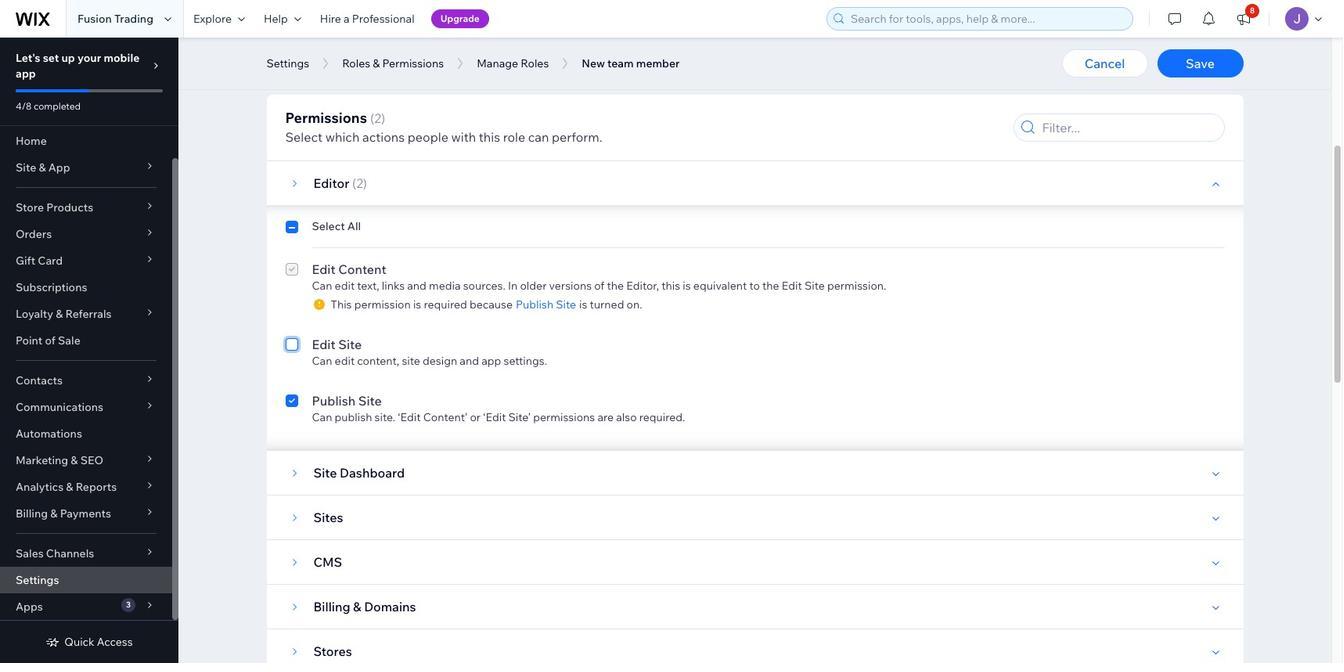 Task type: vqa. For each thing, say whether or not it's contained in the screenshot.
Hit
no



Task type: describe. For each thing, give the bounding box(es) containing it.
sales
[[16, 547, 44, 561]]

store
[[16, 200, 44, 215]]

site inside edit content can edit text, links and media sources. in older versions of the editor, this is equivalent to the edit site permission.
[[805, 279, 825, 293]]

orders button
[[0, 221, 172, 247]]

manage roles
[[477, 56, 549, 70]]

site inside publish site can publish site. 'edit content' or 'edit site' permissions are also required.
[[358, 393, 382, 409]]

site inside dropdown button
[[16, 161, 36, 175]]

2 for editor
[[356, 175, 363, 191]]

contacts button
[[0, 367, 172, 394]]

edit content can edit text, links and media sources. in older versions of the editor, this is equivalent to the edit site permission.
[[312, 262, 887, 293]]

& for payments
[[50, 507, 58, 521]]

marketing & seo
[[16, 453, 103, 467]]

settings for settings button
[[267, 56, 309, 70]]

loyalty & referrals button
[[0, 301, 172, 327]]

store products button
[[0, 194, 172, 221]]

( for permissions
[[370, 110, 374, 126]]

is inside edit content can edit text, links and media sources. in older versions of the editor, this is equivalent to the edit site permission.
[[683, 279, 691, 293]]

publish
[[335, 410, 372, 424]]

hire
[[320, 12, 341, 26]]

products
[[46, 200, 93, 215]]

completed
[[34, 100, 81, 112]]

roles inside manage roles button
[[521, 56, 549, 70]]

cms
[[314, 554, 342, 570]]

permissions ( 2 ) select which actions people with this role can perform.
[[285, 109, 603, 145]]

older
[[520, 279, 547, 293]]

this permission is required because publish site is turned on.
[[331, 298, 643, 312]]

domains
[[364, 599, 416, 615]]

analytics & reports button
[[0, 474, 172, 500]]

in
[[508, 279, 518, 293]]

8 button
[[1227, 0, 1261, 38]]

manage
[[477, 56, 518, 70]]

new team member button
[[574, 52, 688, 75]]

edit for content
[[335, 279, 355, 293]]

turned
[[590, 298, 624, 312]]

your
[[78, 51, 101, 65]]

can for publish site
[[312, 410, 332, 424]]

seo
[[80, 453, 103, 467]]

of inside edit content can edit text, links and media sources. in older versions of the editor, this is equivalent to the edit site permission.
[[594, 279, 605, 293]]

required.
[[639, 410, 685, 424]]

fusion trading
[[78, 12, 153, 26]]

4/8 completed
[[16, 100, 81, 112]]

edit for content
[[312, 262, 336, 277]]

Filter... field
[[1038, 114, 1220, 141]]

select all
[[312, 219, 361, 233]]

access
[[97, 635, 133, 649]]

home
[[16, 134, 47, 148]]

links
[[382, 279, 405, 293]]

of inside the sidebar element
[[45, 334, 56, 348]]

help
[[264, 12, 288, 26]]

apps
[[16, 600, 43, 614]]

site.
[[375, 410, 396, 424]]

settings button
[[259, 52, 317, 75]]

loyalty & referrals
[[16, 307, 112, 321]]

1 vertical spatial select
[[312, 219, 345, 233]]

are
[[598, 410, 614, 424]]

2 'edit from the left
[[483, 410, 506, 424]]

orders
[[16, 227, 52, 241]]

on.
[[627, 298, 643, 312]]

subscriptions link
[[0, 274, 172, 301]]

equivalent
[[694, 279, 747, 293]]

communications button
[[0, 394, 172, 420]]

What is this role used for? text field
[[378, 0, 730, 56]]

site & app
[[16, 161, 70, 175]]

home link
[[0, 128, 172, 154]]

quick access
[[64, 635, 133, 649]]

payments
[[60, 507, 111, 521]]

upgrade
[[441, 13, 480, 24]]

editor
[[314, 175, 349, 191]]

sources.
[[463, 279, 506, 293]]

site
[[402, 354, 420, 368]]

4/8
[[16, 100, 32, 112]]

0 horizontal spatial is
[[413, 298, 421, 312]]

required
[[424, 298, 467, 312]]

2 the from the left
[[763, 279, 780, 293]]

role
[[503, 129, 526, 145]]

professional
[[352, 12, 415, 26]]

contacts
[[16, 374, 63, 388]]

editor ( 2 )
[[314, 175, 367, 191]]

reports
[[76, 480, 117, 494]]

cancel button
[[1062, 49, 1148, 78]]

actions
[[363, 129, 405, 145]]

card
[[38, 254, 63, 268]]

& for domains
[[353, 599, 361, 615]]

subscriptions
[[16, 280, 87, 294]]

can
[[528, 129, 549, 145]]

fusion
[[78, 12, 112, 26]]

billing for billing & domains
[[314, 599, 350, 615]]

new
[[582, 56, 605, 70]]

automations link
[[0, 420, 172, 447]]

marketing & seo button
[[0, 447, 172, 474]]

and inside edit content can edit text, links and media sources. in older versions of the editor, this is equivalent to the edit site permission.
[[407, 279, 427, 293]]

) for editor
[[363, 175, 367, 191]]

stores
[[314, 644, 352, 659]]

sale
[[58, 334, 80, 348]]



Task type: locate. For each thing, give the bounding box(es) containing it.
site left permission.
[[805, 279, 825, 293]]

roles inside "roles & permissions" button
[[342, 56, 370, 70]]

content,
[[357, 354, 400, 368]]

1 horizontal spatial and
[[460, 354, 479, 368]]

(
[[370, 110, 374, 126], [352, 175, 356, 191]]

( inside permissions ( 2 ) select which actions people with this role can perform.
[[370, 110, 374, 126]]

store products
[[16, 200, 93, 215]]

this right editor,
[[662, 279, 681, 293]]

2 horizontal spatial is
[[683, 279, 691, 293]]

1 horizontal spatial app
[[482, 354, 501, 368]]

edit inside edit content can edit text, links and media sources. in older versions of the editor, this is equivalent to the edit site permission.
[[335, 279, 355, 293]]

0 vertical spatial permissions
[[382, 56, 444, 70]]

this inside edit content can edit text, links and media sources. in older versions of the editor, this is equivalent to the edit site permission.
[[662, 279, 681, 293]]

roles right manage
[[521, 56, 549, 70]]

0 vertical spatial this
[[479, 129, 500, 145]]

& right loyalty
[[56, 307, 63, 321]]

permissions
[[382, 56, 444, 70], [285, 109, 367, 127]]

1 vertical spatial of
[[45, 334, 56, 348]]

& for app
[[39, 161, 46, 175]]

& inside button
[[373, 56, 380, 70]]

edit for site
[[335, 354, 355, 368]]

0 vertical spatial billing
[[16, 507, 48, 521]]

billing inside popup button
[[16, 507, 48, 521]]

settings down the help button
[[267, 56, 309, 70]]

hire a professional
[[320, 12, 415, 26]]

0 horizontal spatial settings
[[16, 573, 59, 587]]

settings
[[267, 56, 309, 70], [16, 573, 59, 587]]

member
[[636, 56, 680, 70]]

2 up actions
[[374, 110, 381, 126]]

point of sale
[[16, 334, 80, 348]]

hire a professional link
[[311, 0, 424, 38]]

& left 'reports'
[[66, 480, 73, 494]]

set
[[43, 51, 59, 65]]

is down versions
[[580, 298, 588, 312]]

the up turned
[[607, 279, 624, 293]]

1 horizontal spatial is
[[580, 298, 588, 312]]

0 horizontal spatial this
[[479, 129, 500, 145]]

1 horizontal spatial 2
[[374, 110, 381, 126]]

0 vertical spatial publish
[[516, 298, 554, 312]]

edit down the this
[[312, 337, 336, 352]]

up
[[61, 51, 75, 65]]

permission.
[[828, 279, 887, 293]]

is left equivalent
[[683, 279, 691, 293]]

dashboard
[[340, 465, 405, 481]]

settings for settings link
[[16, 573, 59, 587]]

1 roles from the left
[[342, 56, 370, 70]]

1 horizontal spatial permissions
[[382, 56, 444, 70]]

select left all
[[312, 219, 345, 233]]

of left sale
[[45, 334, 56, 348]]

0 horizontal spatial and
[[407, 279, 427, 293]]

to
[[750, 279, 760, 293]]

site
[[16, 161, 36, 175], [805, 279, 825, 293], [556, 298, 576, 312], [339, 337, 362, 352], [358, 393, 382, 409], [314, 465, 337, 481]]

0 vertical spatial )
[[381, 110, 385, 126]]

) inside permissions ( 2 ) select which actions people with this role can perform.
[[381, 110, 385, 126]]

0 vertical spatial app
[[16, 67, 36, 81]]

1 vertical spatial can
[[312, 354, 332, 368]]

settings inside the sidebar element
[[16, 573, 59, 587]]

publish up publish
[[312, 393, 356, 409]]

communications
[[16, 400, 103, 414]]

can left content,
[[312, 354, 332, 368]]

publish down older
[[516, 298, 554, 312]]

edit right to
[[782, 279, 802, 293]]

can inside edit site can edit content, site design and app settings.
[[312, 354, 332, 368]]

site down versions
[[556, 298, 576, 312]]

loyalty
[[16, 307, 53, 321]]

1 horizontal spatial billing
[[314, 599, 350, 615]]

1 vertical spatial edit
[[335, 354, 355, 368]]

select
[[285, 129, 323, 145], [312, 219, 345, 233]]

publish site button
[[513, 298, 580, 312]]

1 vertical spatial 2
[[356, 175, 363, 191]]

gift card
[[16, 254, 63, 268]]

settings down sales
[[16, 573, 59, 587]]

1 vertical spatial this
[[662, 279, 681, 293]]

site dashboard
[[314, 465, 405, 481]]

app inside edit site can edit content, site design and app settings.
[[482, 354, 501, 368]]

publish inside publish site can publish site. 'edit content' or 'edit site' permissions are also required.
[[312, 393, 356, 409]]

permissions inside button
[[382, 56, 444, 70]]

sales channels button
[[0, 540, 172, 567]]

edit inside edit site can edit content, site design and app settings.
[[335, 354, 355, 368]]

content'
[[423, 410, 468, 424]]

0 vertical spatial settings
[[267, 56, 309, 70]]

) right editor
[[363, 175, 367, 191]]

roles & permissions
[[342, 56, 444, 70]]

save button
[[1158, 49, 1244, 78]]

edit left content,
[[335, 354, 355, 368]]

& for reports
[[66, 480, 73, 494]]

1 horizontal spatial (
[[370, 110, 374, 126]]

billing
[[16, 507, 48, 521], [314, 599, 350, 615]]

permissions down professional
[[382, 56, 444, 70]]

people
[[408, 129, 449, 145]]

0 horizontal spatial permissions
[[285, 109, 367, 127]]

site inside edit site can edit content, site design and app settings.
[[339, 337, 362, 352]]

explore
[[193, 12, 232, 26]]

& for seo
[[71, 453, 78, 467]]

& inside popup button
[[56, 307, 63, 321]]

all
[[348, 219, 361, 233]]

select inside permissions ( 2 ) select which actions people with this role can perform.
[[285, 129, 323, 145]]

2 edit from the top
[[335, 354, 355, 368]]

None checkbox
[[285, 219, 298, 238], [285, 392, 298, 424], [285, 219, 298, 238], [285, 392, 298, 424]]

site & app button
[[0, 154, 172, 181]]

& down the analytics & reports
[[50, 507, 58, 521]]

Search for tools, apps, help & more... field
[[846, 8, 1128, 30]]

billing down analytics
[[16, 507, 48, 521]]

app inside let's set up your mobile app
[[16, 67, 36, 81]]

team
[[608, 56, 634, 70]]

( right editor
[[352, 175, 356, 191]]

gift
[[16, 254, 35, 268]]

'edit right site.
[[398, 410, 421, 424]]

this left the role
[[479, 129, 500, 145]]

roles & permissions button
[[334, 52, 452, 75]]

1 edit from the top
[[335, 279, 355, 293]]

editor,
[[627, 279, 659, 293]]

this
[[479, 129, 500, 145], [662, 279, 681, 293]]

& inside dropdown button
[[39, 161, 46, 175]]

settings.
[[504, 354, 547, 368]]

3
[[126, 600, 131, 610]]

site up content,
[[339, 337, 362, 352]]

let's
[[16, 51, 40, 65]]

& for permissions
[[373, 56, 380, 70]]

3 can from the top
[[312, 410, 332, 424]]

app down let's
[[16, 67, 36, 81]]

2 vertical spatial edit
[[312, 337, 336, 352]]

0 horizontal spatial 2
[[356, 175, 363, 191]]

1 vertical spatial publish
[[312, 393, 356, 409]]

of up turned
[[594, 279, 605, 293]]

site'
[[509, 410, 531, 424]]

1 vertical spatial )
[[363, 175, 367, 191]]

and right the links
[[407, 279, 427, 293]]

can
[[312, 279, 332, 293], [312, 354, 332, 368], [312, 410, 332, 424]]

cancel
[[1085, 56, 1125, 71]]

)
[[381, 110, 385, 126], [363, 175, 367, 191]]

0 horizontal spatial )
[[363, 175, 367, 191]]

0 horizontal spatial billing
[[16, 507, 48, 521]]

0 horizontal spatial of
[[45, 334, 56, 348]]

app
[[48, 161, 70, 175]]

'edit right the or
[[483, 410, 506, 424]]

2 roles from the left
[[521, 56, 549, 70]]

and inside edit site can edit content, site design and app settings.
[[460, 354, 479, 368]]

billing & payments button
[[0, 500, 172, 527]]

1 vertical spatial permissions
[[285, 109, 367, 127]]

0 horizontal spatial the
[[607, 279, 624, 293]]

0 vertical spatial 2
[[374, 110, 381, 126]]

which
[[325, 129, 360, 145]]

let's set up your mobile app
[[16, 51, 140, 81]]

1 horizontal spatial settings
[[267, 56, 309, 70]]

manage roles button
[[469, 52, 557, 75]]

0 horizontal spatial (
[[352, 175, 356, 191]]

2 for permissions
[[374, 110, 381, 126]]

2 right editor
[[356, 175, 363, 191]]

billing for billing & payments
[[16, 507, 48, 521]]

0 vertical spatial of
[[594, 279, 605, 293]]

is
[[683, 279, 691, 293], [413, 298, 421, 312], [580, 298, 588, 312]]

app left settings.
[[482, 354, 501, 368]]

permissions inside permissions ( 2 ) select which actions people with this role can perform.
[[285, 109, 367, 127]]

sites
[[314, 510, 343, 525]]

0 horizontal spatial publish
[[312, 393, 356, 409]]

and right design
[[460, 354, 479, 368]]

1 vertical spatial billing
[[314, 599, 350, 615]]

&
[[373, 56, 380, 70], [39, 161, 46, 175], [56, 307, 63, 321], [71, 453, 78, 467], [66, 480, 73, 494], [50, 507, 58, 521], [353, 599, 361, 615]]

can left publish
[[312, 410, 332, 424]]

publish
[[516, 298, 554, 312], [312, 393, 356, 409]]

roles down a at the left top of the page
[[342, 56, 370, 70]]

can for edit site
[[312, 354, 332, 368]]

) for permissions
[[381, 110, 385, 126]]

& for referrals
[[56, 307, 63, 321]]

can inside publish site can publish site. 'edit content' or 'edit site' permissions are also required.
[[312, 410, 332, 424]]

upgrade button
[[431, 9, 489, 28]]

this
[[331, 298, 352, 312]]

site up site.
[[358, 393, 382, 409]]

1 'edit from the left
[[398, 410, 421, 424]]

0 vertical spatial (
[[370, 110, 374, 126]]

0 vertical spatial edit
[[335, 279, 355, 293]]

or
[[470, 410, 481, 424]]

billing up stores
[[314, 599, 350, 615]]

1 horizontal spatial the
[[763, 279, 780, 293]]

1 horizontal spatial of
[[594, 279, 605, 293]]

0 vertical spatial select
[[285, 129, 323, 145]]

0 vertical spatial and
[[407, 279, 427, 293]]

select left which
[[285, 129, 323, 145]]

edit site can edit content, site design and app settings.
[[312, 337, 547, 368]]

& left the domains
[[353, 599, 361, 615]]

point
[[16, 334, 43, 348]]

1 horizontal spatial 'edit
[[483, 410, 506, 424]]

media
[[429, 279, 461, 293]]

0 horizontal spatial app
[[16, 67, 36, 81]]

sidebar element
[[0, 38, 179, 663]]

'edit
[[398, 410, 421, 424], [483, 410, 506, 424]]

analytics
[[16, 480, 64, 494]]

0 horizontal spatial roles
[[342, 56, 370, 70]]

analytics & reports
[[16, 480, 117, 494]]

1 vertical spatial and
[[460, 354, 479, 368]]

2 can from the top
[[312, 354, 332, 368]]

can inside edit content can edit text, links and media sources. in older versions of the editor, this is equivalent to the edit site permission.
[[312, 279, 332, 293]]

1 vertical spatial settings
[[16, 573, 59, 587]]

publish site can publish site. 'edit content' or 'edit site' permissions are also required.
[[312, 393, 685, 424]]

1 horizontal spatial publish
[[516, 298, 554, 312]]

1 horizontal spatial this
[[662, 279, 681, 293]]

the right to
[[763, 279, 780, 293]]

edit up the this
[[335, 279, 355, 293]]

content
[[339, 262, 387, 277]]

1 vertical spatial edit
[[782, 279, 802, 293]]

1 vertical spatial (
[[352, 175, 356, 191]]

edit for site
[[312, 337, 336, 352]]

2 vertical spatial can
[[312, 410, 332, 424]]

sales channels
[[16, 547, 94, 561]]

) up actions
[[381, 110, 385, 126]]

versions
[[549, 279, 592, 293]]

channels
[[46, 547, 94, 561]]

edit inside edit site can edit content, site design and app settings.
[[312, 337, 336, 352]]

None checkbox
[[285, 260, 298, 312], [285, 335, 298, 368], [285, 260, 298, 312], [285, 335, 298, 368]]

edit
[[312, 262, 336, 277], [782, 279, 802, 293], [312, 337, 336, 352]]

site down home
[[16, 161, 36, 175]]

1 vertical spatial app
[[482, 354, 501, 368]]

1 can from the top
[[312, 279, 332, 293]]

( for editor
[[352, 175, 356, 191]]

0 vertical spatial can
[[312, 279, 332, 293]]

site up the sites at the bottom of page
[[314, 465, 337, 481]]

this inside permissions ( 2 ) select which actions people with this role can perform.
[[479, 129, 500, 145]]

1 horizontal spatial )
[[381, 110, 385, 126]]

can up the this
[[312, 279, 332, 293]]

1 the from the left
[[607, 279, 624, 293]]

1 horizontal spatial roles
[[521, 56, 549, 70]]

new team member
[[582, 56, 680, 70]]

2 inside permissions ( 2 ) select which actions people with this role can perform.
[[374, 110, 381, 126]]

quick access button
[[46, 635, 133, 649]]

( up actions
[[370, 110, 374, 126]]

& left app
[[39, 161, 46, 175]]

settings inside button
[[267, 56, 309, 70]]

0 vertical spatial edit
[[312, 262, 336, 277]]

& left seo
[[71, 453, 78, 467]]

edit left content
[[312, 262, 336, 277]]

8
[[1250, 5, 1255, 16]]

is left required
[[413, 298, 421, 312]]

0 horizontal spatial 'edit
[[398, 410, 421, 424]]

& inside popup button
[[66, 480, 73, 494]]

& down professional
[[373, 56, 380, 70]]

gift card button
[[0, 247, 172, 274]]

help button
[[254, 0, 311, 38]]

permissions up which
[[285, 109, 367, 127]]

with
[[451, 129, 476, 145]]



